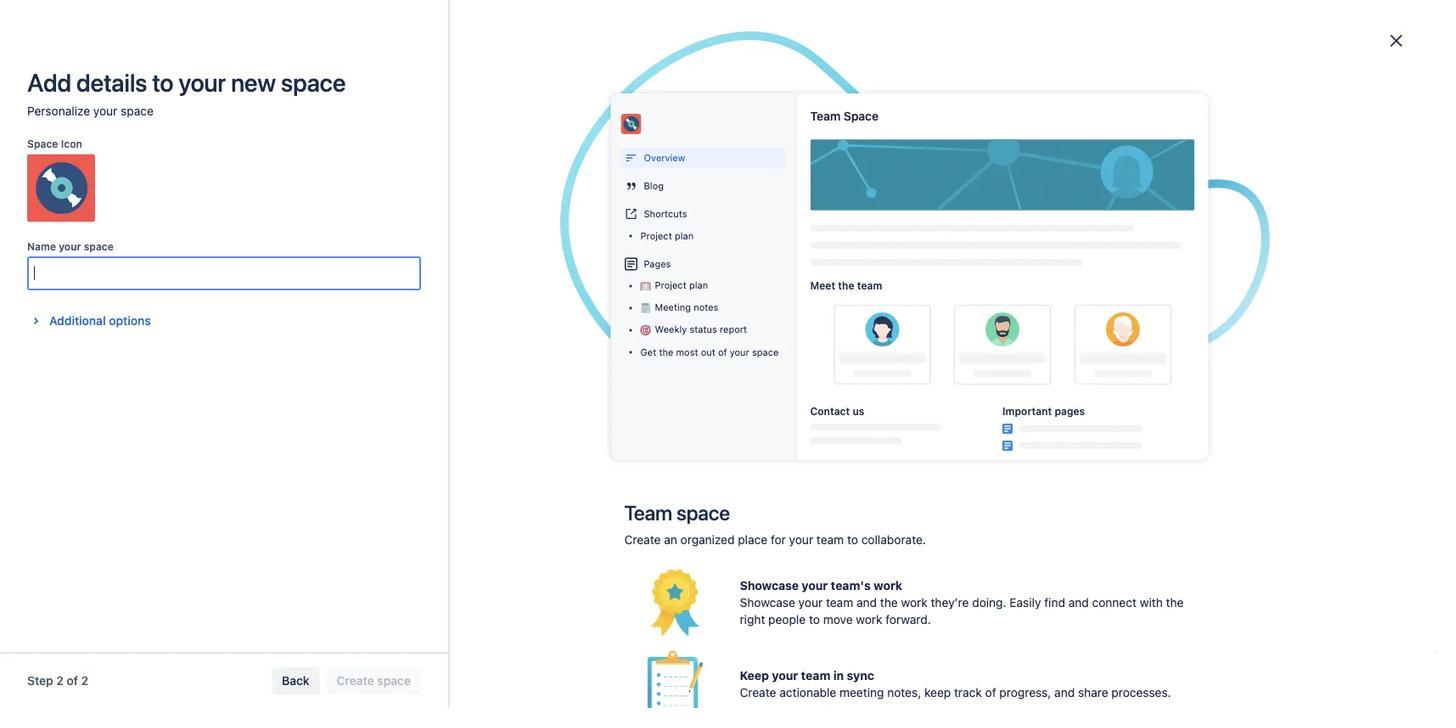 Task type: describe. For each thing, give the bounding box(es) containing it.
Search field
[[1115, 37, 1284, 64]]

discuss
[[835, 433, 876, 447]]

edit
[[986, 230, 1007, 244]]

new inside add details to your new space personalize your space
[[231, 68, 276, 97]]

and inside "whiteboards are available in beta more freeform than pages or blogs, whiteboards empower teams to organize and brainstorm in new ways."
[[1133, 342, 1154, 356]]

your inside team space create an organized place for your team to collaborate.
[[789, 533, 813, 547]]

started
[[902, 145, 943, 159]]

admin news
[[1069, 142, 1137, 156]]

to inside add details to your new space personalize your space
[[152, 68, 173, 97]]

2 2 from the left
[[81, 674, 88, 688]]

where for your
[[432, 433, 465, 447]]

team inside 'showcase your team's work showcase your team and the work they're doing. easily find and connect with the right people to move work forward.'
[[826, 596, 853, 610]]

projects.
[[751, 450, 799, 464]]

doing.
[[972, 596, 1006, 610]]

in inside keep your team in sync create actionable meeting notes, keep track of progress, and share processes.
[[833, 669, 844, 683]]

team for space
[[624, 501, 672, 525]]

step
[[27, 674, 53, 688]]

pages inside "whiteboards are available in beta more freeform than pages or blogs, whiteboards empower teams to organize and brainstorm in new ways."
[[1192, 309, 1226, 323]]

sync
[[847, 669, 874, 683]]

report
[[720, 324, 747, 335]]

test blog
[[383, 145, 449, 159]]

and down —
[[727, 450, 748, 464]]

the right 'meet'
[[838, 279, 854, 291]]

0 horizontal spatial of
[[67, 674, 78, 688]]

john smith link for test page
[[620, 159, 670, 171]]

1 horizontal spatial john
[[620, 159, 642, 170]]

ways.
[[1258, 342, 1289, 356]]

team space create an organized place for your team to collaborate.
[[624, 501, 926, 547]]

create a space image
[[284, 282, 304, 302]]

is
[[420, 433, 429, 447]]

organize
[[1083, 342, 1130, 356]]

most
[[676, 347, 698, 358]]

happening
[[438, 232, 499, 244]]

your down details
[[93, 104, 117, 118]]

they're
[[931, 596, 969, 610]]

:notepad_spiral: image
[[641, 303, 651, 313]]

knowledge
[[660, 433, 720, 447]]

keep
[[925, 686, 951, 700]]

0 horizontal spatial john smith
[[145, 317, 206, 331]]

0 vertical spatial space
[[844, 109, 879, 123]]

meeting
[[840, 686, 884, 700]]

create inside 'banner'
[[664, 43, 702, 57]]

2 vertical spatial work
[[856, 613, 883, 627]]

pick up where you left off
[[338, 104, 495, 115]]

2023
[[920, 183, 943, 194]]

created
[[826, 183, 861, 194]]

smith inside getting started in confluence john smith
[[881, 159, 906, 170]]

organized
[[681, 533, 735, 547]]

Name your space field
[[29, 258, 419, 289]]

edit feed button
[[986, 229, 1034, 246]]

your left files,
[[879, 433, 904, 447]]

track
[[954, 686, 982, 700]]

with
[[1140, 596, 1163, 610]]

test for test page
[[620, 145, 650, 159]]

specs,
[[574, 450, 610, 464]]

getting
[[856, 145, 899, 159]]

space up the pick
[[281, 68, 346, 97]]

meeting notes
[[655, 302, 718, 313]]

discover what's happening
[[338, 232, 499, 244]]

group containing overview
[[107, 102, 311, 255]]

test page
[[620, 145, 684, 159]]

freeform
[[1114, 309, 1161, 323]]

close image
[[1386, 31, 1407, 51]]

weekly
[[655, 324, 687, 335]]

banner containing apps
[[0, 27, 1437, 75]]

additional options button
[[15, 311, 161, 331]]

confluence is where your team collaborates and shares knowledge — create, share and discuss your files, ideas, minutes, specs, mockups, diagrams, and projects.
[[354, 433, 1019, 464]]

john smith link for spaces
[[107, 309, 311, 340]]

your right is at the bottom left of page
[[469, 433, 493, 447]]

enable in settings
[[1093, 378, 1193, 392]]

confluence inside confluence is where your team collaborates and shares knowledge — create, share and discuss your files, ideas, minutes, specs, mockups, diagrams, and projects.
[[354, 433, 417, 447]]

visited
[[589, 183, 620, 194]]

5
[[386, 183, 392, 194]]

enable
[[1093, 378, 1131, 392]]

notes
[[694, 302, 718, 313]]

forward.
[[886, 613, 931, 627]]

create,
[[736, 433, 774, 447]]

are
[[1168, 287, 1188, 303]]

collaborate.
[[861, 533, 926, 547]]

diagrams,
[[670, 450, 724, 464]]

and inside keep your team in sync create actionable meeting notes, keep track of progress, and share processes.
[[1055, 686, 1075, 700]]

overview inside group
[[145, 110, 196, 124]]

space inside team space create an organized place for your team to collaborate.
[[677, 501, 730, 525]]

overview inside add details to your new space dialog
[[644, 152, 685, 163]]

1 vertical spatial project plan
[[655, 280, 708, 291]]

getting started in confluence john smith
[[856, 145, 1025, 170]]

blogs,
[[1243, 309, 1277, 323]]

pick
[[338, 104, 363, 115]]

following
[[366, 259, 418, 273]]

share inside confluence is where your team collaborates and shares knowledge — create, share and discuss your files, ideas, minutes, specs, mockups, diagrams, and projects.
[[778, 433, 808, 447]]

settings
[[1147, 378, 1193, 392]]

new inside "whiteboards are available in beta more freeform than pages or blogs, whiteboards empower teams to organize and brainstorm in new ways."
[[1232, 342, 1255, 356]]

place
[[738, 533, 768, 547]]

10
[[623, 183, 633, 194]]

available
[[1191, 287, 1247, 303]]

2 horizontal spatial john smith link
[[856, 159, 906, 171]]

ideas,
[[936, 433, 969, 447]]

admin
[[1069, 142, 1105, 156]]

2 ago from the left
[[674, 183, 690, 194]]

share inside keep your team in sync create actionable meeting notes, keep track of progress, and share processes.
[[1078, 686, 1108, 700]]

shares
[[621, 433, 657, 447]]

your up the people
[[799, 596, 823, 610]]

and down contact
[[811, 433, 832, 447]]

status
[[690, 324, 717, 335]]

keep your team in sync create actionable meeting notes, keep track of progress, and share processes.
[[740, 669, 1171, 700]]

add details to your new space personalize your space
[[27, 68, 346, 118]]

discover
[[338, 232, 391, 244]]

0 vertical spatial project plan
[[641, 230, 694, 242]]

shortcuts
[[644, 208, 687, 219]]

meet
[[810, 279, 835, 291]]

to inside team space create an organized place for your team to collaborate.
[[847, 533, 858, 547]]

you
[[422, 104, 445, 115]]

up
[[365, 104, 380, 115]]

whiteboards
[[1083, 287, 1164, 303]]

minutes,
[[972, 433, 1019, 447]]

—
[[723, 433, 733, 447]]

whiteboards
[[1083, 326, 1150, 340]]

important pages
[[1003, 405, 1085, 417]]

:wave: image
[[826, 146, 846, 166]]

space right out
[[752, 347, 779, 358]]

1 showcase from the top
[[740, 579, 799, 593]]

easily
[[1010, 596, 1041, 610]]

team inside confluence is where your team collaborates and shares knowledge — create, share and discuss your files, ideas, minutes, specs, mockups, diagrams, and projects.
[[496, 433, 523, 447]]

welcome to confluence
[[621, 309, 752, 323]]

notes,
[[887, 686, 921, 700]]

options
[[109, 314, 151, 328]]

create inside keep your team in sync create actionable meeting notes, keep track of progress, and share processes.
[[740, 686, 776, 700]]

and up specs,
[[597, 433, 618, 447]]

team inside keep your team in sync create actionable meeting notes, keep track of progress, and share processes.
[[801, 669, 831, 683]]

space right name
[[84, 240, 114, 252]]

back
[[282, 674, 310, 688]]



Task type: vqa. For each thing, say whether or not it's contained in the screenshot.
second the 'john smith' from right
no



Task type: locate. For each thing, give the bounding box(es) containing it.
more
[[1083, 309, 1111, 323]]

announcements
[[545, 259, 634, 273]]

0 horizontal spatial space
[[27, 138, 58, 150]]

to right details
[[152, 68, 173, 97]]

john smith
[[620, 159, 670, 170], [145, 317, 206, 331]]

work right team's
[[874, 579, 903, 593]]

and
[[1133, 342, 1154, 356], [597, 433, 618, 447], [811, 433, 832, 447], [727, 450, 748, 464], [857, 596, 877, 610], [1069, 596, 1089, 610], [1055, 686, 1075, 700]]

space left icon at the top of the page
[[27, 138, 58, 150]]

team's
[[831, 579, 871, 593]]

banner
[[0, 27, 1437, 75]]

john smith link down name your space field
[[107, 309, 311, 340]]

0 vertical spatial team
[[810, 109, 841, 123]]

apps button
[[414, 37, 465, 64]]

apps
[[419, 43, 448, 57]]

1 vertical spatial overview
[[644, 152, 685, 163]]

progress,
[[1000, 686, 1051, 700]]

0 horizontal spatial confluence
[[354, 433, 417, 447]]

test left page
[[620, 145, 650, 159]]

in left sync
[[833, 669, 844, 683]]

0 horizontal spatial overview
[[145, 110, 196, 124]]

october
[[864, 183, 900, 194]]

brainstorm
[[1157, 342, 1216, 356]]

0 horizontal spatial smith
[[175, 317, 206, 331]]

0 vertical spatial showcase
[[740, 579, 799, 593]]

and down whiteboards
[[1133, 342, 1154, 356]]

1 vertical spatial pages
[[1055, 405, 1085, 417]]

your inside keep your team in sync create actionable meeting notes, keep track of progress, and share processes.
[[772, 669, 798, 683]]

space up organized
[[677, 501, 730, 525]]

of right out
[[718, 347, 727, 358]]

0 vertical spatial share
[[778, 433, 808, 447]]

off
[[475, 104, 495, 115]]

to
[[152, 68, 173, 97], [675, 309, 686, 323], [1244, 326, 1255, 340], [847, 533, 858, 547], [809, 613, 820, 627]]

team
[[857, 279, 882, 291], [496, 433, 523, 447], [817, 533, 844, 547], [826, 596, 853, 610], [801, 669, 831, 683]]

team up the an
[[624, 501, 672, 525]]

get the most out of your space
[[641, 347, 779, 358]]

0 horizontal spatial pages
[[1055, 405, 1085, 417]]

1 vertical spatial where
[[432, 433, 465, 447]]

0 vertical spatial john smith
[[620, 159, 670, 170]]

your
[[178, 68, 226, 97], [93, 104, 117, 118], [59, 240, 81, 252], [730, 347, 749, 358], [469, 433, 493, 447], [879, 433, 904, 447], [789, 533, 813, 547], [802, 579, 828, 593], [799, 596, 823, 610], [772, 669, 798, 683]]

of right step
[[67, 674, 78, 688]]

1 horizontal spatial pages
[[1192, 309, 1226, 323]]

1 horizontal spatial test
[[620, 145, 650, 159]]

work up forward.
[[901, 596, 928, 610]]

space down details
[[121, 104, 154, 118]]

weekly status report
[[655, 324, 747, 335]]

of right track
[[985, 686, 996, 700]]

to left move
[[809, 613, 820, 627]]

overview
[[145, 110, 196, 124], [644, 152, 685, 163]]

pages down available
[[1192, 309, 1226, 323]]

of inside keep your team in sync create actionable meeting notes, keep track of progress, and share processes.
[[985, 686, 996, 700]]

empower
[[1154, 326, 1204, 340]]

0 vertical spatial overview
[[145, 110, 196, 124]]

new up overview link
[[231, 68, 276, 97]]

1 2 from the left
[[56, 674, 64, 688]]

0 vertical spatial new
[[231, 68, 276, 97]]

admin news button
[[1062, 132, 1315, 166]]

:goal: image
[[641, 281, 651, 291], [641, 281, 651, 291]]

confluence left is at the bottom left of page
[[354, 433, 417, 447]]

name
[[27, 240, 56, 252]]

edit feed
[[986, 230, 1034, 244]]

details
[[76, 68, 147, 97]]

or
[[1229, 309, 1240, 323]]

plan down shortcuts
[[675, 230, 694, 242]]

team for space
[[810, 109, 841, 123]]

1 vertical spatial new
[[1232, 342, 1255, 356]]

and down team's
[[857, 596, 877, 610]]

1 horizontal spatial smith
[[644, 159, 670, 170]]

1 horizontal spatial minutes
[[636, 183, 671, 194]]

1 vertical spatial team
[[624, 501, 672, 525]]

john smith link up blog
[[620, 159, 670, 171]]

and right find
[[1069, 596, 1089, 610]]

0 vertical spatial pages
[[1192, 309, 1226, 323]]

project down shortcuts
[[641, 230, 672, 242]]

meeting
[[655, 302, 691, 313]]

in inside getting started in confluence john smith
[[946, 145, 957, 159]]

showcase your team's work showcase your team and the work they're doing. easily find and connect with the right people to move work forward.
[[740, 579, 1184, 627]]

your down report
[[730, 347, 749, 358]]

0 horizontal spatial new
[[231, 68, 276, 97]]

where right up
[[382, 104, 420, 115]]

smith down getting at the right top of the page
[[881, 159, 906, 170]]

than
[[1165, 309, 1189, 323]]

connect
[[1092, 596, 1137, 610]]

of
[[718, 347, 727, 358], [67, 674, 78, 688], [985, 686, 996, 700]]

project plan
[[641, 230, 694, 242], [655, 280, 708, 291]]

2 vertical spatial confluence
[[354, 433, 417, 447]]

the right with
[[1166, 596, 1184, 610]]

page
[[653, 145, 684, 159]]

1 ago from the left
[[432, 183, 449, 194]]

space icon
[[27, 138, 82, 150]]

0 horizontal spatial john smith link
[[107, 309, 311, 340]]

2 horizontal spatial of
[[985, 686, 996, 700]]

your up overview link
[[178, 68, 226, 97]]

1 minutes from the left
[[395, 183, 430, 194]]

team
[[810, 109, 841, 123], [624, 501, 672, 525]]

2 horizontal spatial john
[[856, 159, 878, 170]]

1 vertical spatial confluence
[[689, 309, 752, 323]]

1 vertical spatial plan
[[689, 280, 708, 291]]

to inside "whiteboards are available in beta more freeform than pages or blogs, whiteboards empower teams to organize and brainstorm in new ways."
[[1244, 326, 1255, 340]]

get
[[641, 347, 656, 358]]

1 horizontal spatial ago
[[674, 183, 690, 194]]

group
[[107, 102, 311, 255]]

blog
[[644, 180, 664, 191]]

team up move
[[826, 596, 853, 610]]

1 horizontal spatial 2
[[81, 674, 88, 688]]

create inside team space create an organized place for your team to collaborate.
[[624, 533, 661, 547]]

share up projects.
[[778, 433, 808, 447]]

0 horizontal spatial 2
[[56, 674, 64, 688]]

1 horizontal spatial john smith link
[[620, 159, 670, 171]]

minutes right 5 in the left top of the page
[[395, 183, 430, 194]]

overview down details
[[145, 110, 196, 124]]

2 test from the left
[[620, 145, 650, 159]]

team right 'meet'
[[857, 279, 882, 291]]

2 minutes from the left
[[636, 183, 671, 194]]

0 horizontal spatial share
[[778, 433, 808, 447]]

processes.
[[1112, 686, 1171, 700]]

contact us
[[810, 405, 865, 417]]

your right for
[[789, 533, 813, 547]]

:smiley: image
[[589, 146, 610, 166], [589, 146, 610, 166]]

1 horizontal spatial where
[[432, 433, 465, 447]]

what's
[[394, 232, 435, 244]]

step 2 of 2
[[27, 674, 88, 688]]

visited 10 minutes ago
[[589, 183, 690, 194]]

1 horizontal spatial space
[[844, 109, 879, 123]]

for
[[771, 533, 786, 547]]

where for you
[[382, 104, 420, 115]]

john down spaces
[[145, 317, 172, 331]]

:dart: image
[[641, 325, 651, 335], [641, 325, 651, 335]]

work right move
[[856, 613, 883, 627]]

your up actionable at bottom right
[[772, 669, 798, 683]]

1 vertical spatial work
[[901, 596, 928, 610]]

to up weekly
[[675, 309, 686, 323]]

2 showcase from the top
[[740, 596, 795, 610]]

meet the team
[[810, 279, 882, 291]]

pages right important
[[1055, 405, 1085, 417]]

1 vertical spatial project
[[655, 280, 687, 291]]

work
[[874, 579, 903, 593], [901, 596, 928, 610], [856, 613, 883, 627]]

2 horizontal spatial smith
[[881, 159, 906, 170]]

1 horizontal spatial overview
[[644, 152, 685, 163]]

john down getting at the right top of the page
[[856, 159, 878, 170]]

where right is at the bottom left of page
[[432, 433, 465, 447]]

1
[[188, 233, 192, 245]]

plan
[[675, 230, 694, 242], [689, 280, 708, 291]]

2 horizontal spatial confluence
[[960, 145, 1025, 159]]

0 horizontal spatial minutes
[[395, 183, 430, 194]]

0 horizontal spatial test
[[383, 145, 413, 159]]

0 vertical spatial work
[[874, 579, 903, 593]]

ago right blog
[[674, 183, 690, 194]]

find
[[1044, 596, 1065, 610]]

project
[[641, 230, 672, 242], [655, 280, 687, 291]]

new down teams
[[1232, 342, 1255, 356]]

1 horizontal spatial new
[[1232, 342, 1255, 356]]

confluence right the started
[[960, 145, 1025, 159]]

created october 20, 2023
[[826, 183, 943, 194]]

team left collaborates
[[496, 433, 523, 447]]

0 vertical spatial create
[[664, 43, 702, 57]]

1 vertical spatial space
[[27, 138, 58, 150]]

:notepad_spiral: image
[[641, 303, 651, 313]]

john smith link up october
[[856, 159, 906, 171]]

your left team's
[[802, 579, 828, 593]]

where inside confluence is where your team collaborates and shares knowledge — create, share and discuss your files, ideas, minutes, specs, mockups, diagrams, and projects.
[[432, 433, 465, 447]]

confluence inside getting started in confluence john smith
[[960, 145, 1025, 159]]

1 vertical spatial john smith
[[145, 317, 206, 331]]

0 horizontal spatial team
[[624, 501, 672, 525]]

0 horizontal spatial create
[[624, 533, 661, 547]]

icon
[[61, 138, 82, 150]]

add details to your new space dialog
[[0, 0, 1437, 708]]

0 vertical spatial plan
[[675, 230, 694, 242]]

test left "blog"
[[383, 145, 413, 159]]

right
[[740, 613, 765, 627]]

ago down "blog"
[[432, 183, 449, 194]]

1 vertical spatial share
[[1078, 686, 1108, 700]]

team up team's
[[817, 533, 844, 547]]

0 vertical spatial where
[[382, 104, 420, 115]]

1 horizontal spatial team
[[810, 109, 841, 123]]

john smith down spaces
[[145, 317, 206, 331]]

actionable
[[780, 686, 836, 700]]

team inside team space create an organized place for your team to collaborate.
[[817, 533, 844, 547]]

in right the started
[[946, 145, 957, 159]]

files,
[[907, 433, 933, 447]]

minutes
[[395, 183, 430, 194], [636, 183, 671, 194]]

team up :wave: image
[[810, 109, 841, 123]]

minutes right 10
[[636, 183, 671, 194]]

john smith link
[[620, 159, 670, 171], [856, 159, 906, 171], [107, 309, 311, 340]]

john up 10
[[620, 159, 642, 170]]

team space
[[810, 109, 879, 123]]

create
[[664, 43, 702, 57], [624, 533, 661, 547], [740, 686, 776, 700]]

confluence up report
[[689, 309, 752, 323]]

project plan down shortcuts
[[641, 230, 694, 242]]

pages inside add details to your new space dialog
[[1055, 405, 1085, 417]]

0 horizontal spatial where
[[382, 104, 420, 115]]

1 horizontal spatial create
[[664, 43, 702, 57]]

:wave: image
[[826, 146, 846, 166]]

team inside team space create an organized place for your team to collaborate.
[[624, 501, 672, 525]]

teams
[[1207, 326, 1241, 340]]

plan up notes
[[689, 280, 708, 291]]

john inside getting started in confluence john smith
[[856, 159, 878, 170]]

project plan up meeting notes
[[655, 280, 708, 291]]

in right enable
[[1134, 378, 1144, 392]]

smith
[[644, 159, 670, 170], [881, 159, 906, 170], [175, 317, 206, 331]]

1 horizontal spatial confluence
[[689, 309, 752, 323]]

1 vertical spatial create
[[624, 533, 661, 547]]

smith right options
[[175, 317, 206, 331]]

0 horizontal spatial ago
[[432, 183, 449, 194]]

2 vertical spatial create
[[740, 686, 776, 700]]

overview up blog
[[644, 152, 685, 163]]

0 vertical spatial project
[[641, 230, 672, 242]]

0 vertical spatial confluence
[[960, 145, 1025, 159]]

additional options
[[49, 314, 151, 328]]

in down teams
[[1219, 342, 1229, 356]]

1 horizontal spatial share
[[1078, 686, 1108, 700]]

space
[[844, 109, 879, 123], [27, 138, 58, 150]]

the up forward.
[[880, 596, 898, 610]]

1 test from the left
[[383, 145, 413, 159]]

important
[[1003, 405, 1052, 417]]

name your space
[[27, 240, 114, 252]]

test for test blog
[[383, 145, 413, 159]]

share left processes.
[[1078, 686, 1108, 700]]

enable in settings link
[[1083, 372, 1203, 399]]

to left collaborate.
[[847, 533, 858, 547]]

1 horizontal spatial john smith
[[620, 159, 670, 170]]

to inside 'showcase your team's work showcase your team and the work they're doing. easily find and connect with the right people to move work forward.'
[[809, 613, 820, 627]]

beta
[[1264, 287, 1293, 303]]

1 horizontal spatial of
[[718, 347, 727, 358]]

1 vertical spatial showcase
[[740, 596, 795, 610]]

the right 'get'
[[659, 347, 673, 358]]

spaces
[[118, 287, 156, 298]]

smith down test page
[[644, 159, 670, 170]]

collaborates
[[527, 433, 594, 447]]

team up actionable at bottom right
[[801, 669, 831, 683]]

in up blogs,
[[1250, 287, 1261, 303]]

and right the progress,
[[1055, 686, 1075, 700]]

space up getting at the right top of the page
[[844, 109, 879, 123]]

2 horizontal spatial create
[[740, 686, 776, 700]]

out
[[701, 347, 715, 358]]

people
[[768, 613, 806, 627]]

0 horizontal spatial john
[[145, 317, 172, 331]]

contact
[[810, 405, 850, 417]]

your right name
[[59, 240, 81, 252]]

project up meeting
[[655, 280, 687, 291]]

to down blogs,
[[1244, 326, 1255, 340]]

john smith down test page
[[620, 159, 670, 170]]



